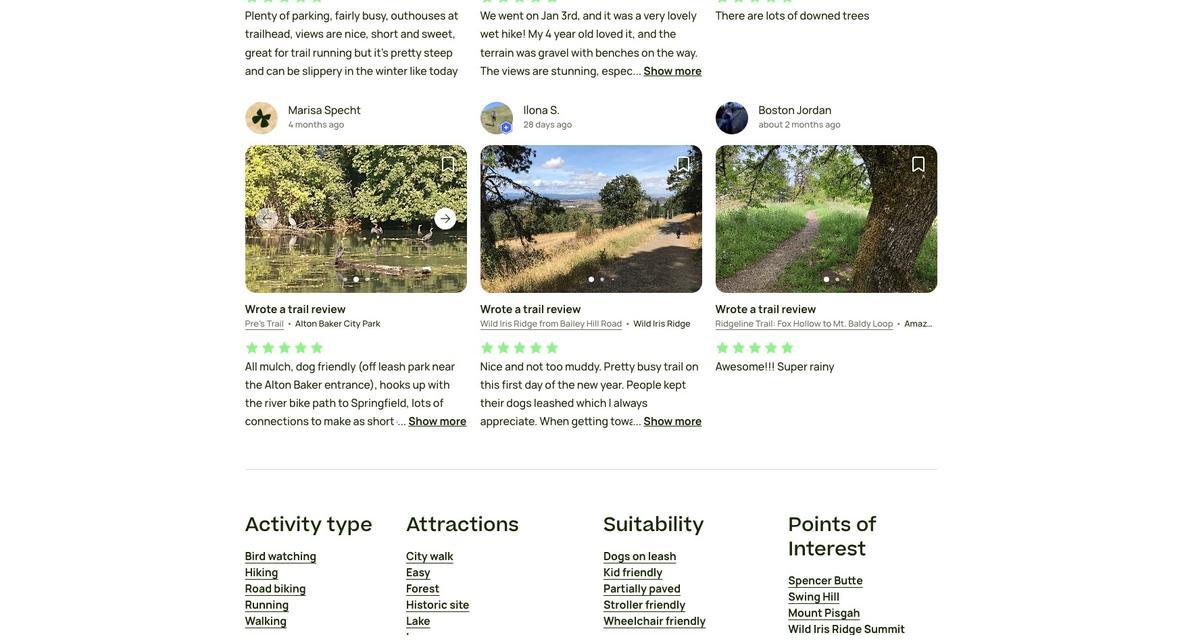 Task type: vqa. For each thing, say whether or not it's contained in the screenshot.
traffic
no



Task type: locate. For each thing, give the bounding box(es) containing it.
months down marisa
[[295, 118, 327, 130]]

more for marisa specht
[[440, 415, 467, 429]]

0 horizontal spatial city
[[344, 317, 361, 330]]

marisa
[[288, 103, 322, 118]]

city inside city walk easy forest historic site lake
[[406, 549, 428, 564]]

• inside wrote a trail review ridgeline trail: fox hollow to mt. baldy loop • amazon headwaters
[[896, 318, 902, 330]]

points
[[788, 511, 851, 540]]

road down hiking link
[[245, 582, 272, 597]]

show more for marisa specht
[[408, 415, 467, 429]]

1 iris from the left
[[500, 317, 512, 330]]

review
[[311, 302, 346, 317], [546, 302, 581, 317], [782, 302, 816, 317]]

wrote inside wrote a trail review wild iris ridge from bailey hill road • wild iris ridge
[[480, 302, 513, 317]]

0 horizontal spatial hill
[[586, 317, 599, 330]]

1 months from the left
[[295, 118, 327, 130]]

a for marisa specht
[[279, 302, 286, 317]]

activity
[[245, 511, 322, 540]]

2 horizontal spatial a
[[750, 302, 756, 317]]

ago down jordan
[[825, 118, 841, 130]]

wrote a trail review pre's trail • alton baker city park
[[245, 302, 380, 330]]

running
[[245, 598, 289, 613]]

1 horizontal spatial •
[[625, 318, 631, 330]]

trail up 'from'
[[523, 302, 544, 317]]

city left park
[[344, 317, 361, 330]]

1 horizontal spatial wild
[[633, 317, 651, 330]]

trail
[[288, 302, 309, 317], [523, 302, 544, 317], [758, 302, 779, 317]]

ago down s.
[[557, 118, 572, 130]]

swing hill link
[[788, 590, 840, 606]]

wrote up ridgeline
[[715, 302, 748, 317]]

0 horizontal spatial iris
[[500, 317, 512, 330]]

navigate next image down add to list icon
[[673, 212, 687, 226]]

to
[[823, 317, 831, 330]]

ridge
[[514, 317, 537, 330], [667, 317, 691, 330]]

2 a from the left
[[515, 302, 521, 317]]

• right bailey
[[625, 318, 631, 330]]

review up baker
[[311, 302, 346, 317]]

s.
[[550, 103, 560, 118]]

wild
[[480, 317, 498, 330], [633, 317, 651, 330]]

wrote up pre's trail link
[[245, 302, 277, 317]]

hill right bailey
[[586, 317, 599, 330]]

0 horizontal spatial navigate next image
[[438, 212, 452, 226]]

3 ago from the left
[[825, 118, 841, 130]]

1 add to list image from the left
[[440, 156, 456, 172]]

road biking link
[[245, 581, 306, 597]]

0 vertical spatial road
[[601, 317, 622, 330]]

road inside wrote a trail review wild iris ridge from bailey hill road • wild iris ridge
[[601, 317, 622, 330]]

swing
[[788, 590, 821, 605]]

1 horizontal spatial ago
[[557, 118, 572, 130]]

a for boston jordan
[[750, 302, 756, 317]]

a inside wrote a trail review ridgeline trail: fox hollow to mt. baldy loop • amazon headwaters
[[750, 302, 756, 317]]

1 horizontal spatial iris
[[653, 317, 665, 330]]

2 navigate next image from the left
[[673, 212, 687, 226]]

0 vertical spatial hill
[[586, 317, 599, 330]]

add to list image for specht
[[440, 156, 456, 172]]

partially
[[603, 582, 647, 597]]

2 months from the left
[[792, 118, 823, 130]]

dogs
[[603, 549, 630, 564]]

show
[[644, 63, 673, 78], [408, 415, 437, 429], [644, 415, 673, 429]]

• right loop
[[896, 318, 902, 330]]

0 horizontal spatial navigate previous image
[[260, 212, 273, 226]]

city up easy link
[[406, 549, 428, 564]]

paved
[[649, 582, 681, 597]]

hollow
[[793, 317, 821, 330]]

a
[[279, 302, 286, 317], [515, 302, 521, 317], [750, 302, 756, 317]]

ago
[[329, 118, 344, 130], [557, 118, 572, 130], [825, 118, 841, 130]]

butte
[[834, 574, 863, 589]]

2 iris from the left
[[653, 317, 665, 330]]

1 navigate next image from the left
[[438, 212, 452, 226]]

spencer butte swing hill mount pisgah
[[788, 574, 863, 621]]

trail up "trail:"
[[758, 302, 779, 317]]

marisa specht image
[[245, 102, 277, 135]]

fox
[[777, 317, 792, 330]]

cookie consent banner dialog
[[16, 572, 1166, 620]]

1 horizontal spatial navigate next image
[[673, 212, 687, 226]]

show more for ilona s.
[[644, 415, 702, 429]]

baldy
[[848, 317, 871, 330]]

friendly
[[622, 566, 663, 581], [645, 598, 685, 613], [666, 614, 706, 629]]

review up bailey
[[546, 302, 581, 317]]

bird
[[245, 549, 266, 564]]

bird watching hiking road biking running walking
[[245, 549, 316, 629]]

site
[[450, 598, 469, 613]]

2 wrote from the left
[[480, 302, 513, 317]]

2 horizontal spatial trail
[[758, 302, 779, 317]]

2 horizontal spatial ago
[[825, 118, 841, 130]]

trail inside wrote a trail review wild iris ridge from bailey hill road • wild iris ridge
[[523, 302, 544, 317]]

ago down specht at the left top
[[329, 118, 344, 130]]

1 vertical spatial road
[[245, 582, 272, 597]]

0 horizontal spatial ago
[[329, 118, 344, 130]]

1 vertical spatial hill
[[823, 590, 840, 605]]

trail up alton
[[288, 302, 309, 317]]

3 • from the left
[[896, 318, 902, 330]]

0 horizontal spatial ridge
[[514, 317, 537, 330]]

add to list image
[[440, 156, 456, 172], [910, 156, 926, 172]]

0 horizontal spatial add to list image
[[440, 156, 456, 172]]

2
[[785, 118, 790, 130]]

mount pisgah link
[[788, 606, 860, 622]]

2 ago from the left
[[557, 118, 572, 130]]

1 horizontal spatial wrote
[[480, 302, 513, 317]]

wrote
[[245, 302, 277, 317], [480, 302, 513, 317], [715, 302, 748, 317]]

1 horizontal spatial road
[[601, 317, 622, 330]]

hiking link
[[245, 565, 278, 581]]

1 review from the left
[[311, 302, 346, 317]]

0 horizontal spatial trail
[[288, 302, 309, 317]]

iris
[[500, 317, 512, 330], [653, 317, 665, 330]]

park
[[362, 317, 380, 330]]

a inside wrote a trail review wild iris ridge from bailey hill road • wild iris ridge
[[515, 302, 521, 317]]

0 horizontal spatial months
[[295, 118, 327, 130]]

spencer butte link
[[788, 573, 863, 590]]

a inside the wrote a trail review pre's trail • alton baker city park
[[279, 302, 286, 317]]

city
[[344, 317, 361, 330], [406, 549, 428, 564]]

type
[[327, 511, 372, 540]]

1 horizontal spatial review
[[546, 302, 581, 317]]

hill
[[586, 317, 599, 330], [823, 590, 840, 605]]

•
[[287, 318, 293, 330], [625, 318, 631, 330], [896, 318, 902, 330]]

0 horizontal spatial wild
[[480, 317, 498, 330]]

1 navigate previous image from the left
[[260, 212, 273, 226]]

2 review from the left
[[546, 302, 581, 317]]

2 navigate previous image from the left
[[730, 212, 744, 226]]

wild iris ridge from bailey hill road link
[[480, 317, 622, 331]]

stroller
[[603, 598, 643, 613]]

ridge left 'from'
[[514, 317, 537, 330]]

3 a from the left
[[750, 302, 756, 317]]

1 wrote from the left
[[245, 302, 277, 317]]

0 horizontal spatial a
[[279, 302, 286, 317]]

review inside the wrote a trail review pre's trail • alton baker city park
[[311, 302, 346, 317]]

1 vertical spatial city
[[406, 549, 428, 564]]

leash
[[648, 549, 676, 564]]

1 horizontal spatial a
[[515, 302, 521, 317]]

2 add to list image from the left
[[910, 156, 926, 172]]

pre's
[[245, 317, 265, 330]]

1 horizontal spatial add to list image
[[910, 156, 926, 172]]

show more
[[644, 63, 702, 78], [408, 415, 467, 429], [644, 415, 702, 429]]

ago for specht
[[329, 118, 344, 130]]

months
[[295, 118, 327, 130], [792, 118, 823, 130]]

trail inside wrote a trail review ridgeline trail: fox hollow to mt. baldy loop • amazon headwaters
[[758, 302, 779, 317]]

biking
[[274, 582, 306, 597]]

1 • from the left
[[287, 318, 293, 330]]

dialog
[[0, 0, 1182, 636]]

3 trail from the left
[[758, 302, 779, 317]]

hill down spencer butte link
[[823, 590, 840, 605]]

about
[[759, 118, 783, 130]]

trail for boston jordan
[[758, 302, 779, 317]]

jordan
[[797, 103, 832, 118]]

a up the wild iris ridge from bailey hill road link
[[515, 302, 521, 317]]

wheelchair
[[603, 614, 663, 629]]

navigate previous image for marisa specht
[[260, 212, 273, 226]]

navigate next image left navigate previous image
[[438, 212, 452, 226]]

wrote a trail review ridgeline trail: fox hollow to mt. baldy loop • amazon headwaters
[[715, 302, 989, 330]]

2 ridge from the left
[[667, 317, 691, 330]]

navigate previous image
[[495, 212, 509, 226]]

0 horizontal spatial review
[[311, 302, 346, 317]]

navigate next image
[[438, 212, 452, 226], [673, 212, 687, 226]]

review inside wrote a trail review wild iris ridge from bailey hill road • wild iris ridge
[[546, 302, 581, 317]]

review for specht
[[311, 302, 346, 317]]

amazon
[[904, 317, 938, 330]]

3 wrote from the left
[[715, 302, 748, 317]]

0 vertical spatial city
[[344, 317, 361, 330]]

navigate previous image
[[260, 212, 273, 226], [730, 212, 744, 226]]

show more button for ilona s.
[[644, 414, 702, 430]]

forest link
[[406, 581, 440, 597]]

points of interest
[[788, 511, 877, 564]]

trail:
[[756, 317, 776, 330]]

a up "trail" at the left
[[279, 302, 286, 317]]

1 horizontal spatial city
[[406, 549, 428, 564]]

1 ridge from the left
[[514, 317, 537, 330]]

2 horizontal spatial •
[[896, 318, 902, 330]]

0 horizontal spatial wrote
[[245, 302, 277, 317]]

marisa specht link
[[288, 102, 361, 118]]

2 • from the left
[[625, 318, 631, 330]]

1 horizontal spatial navigate previous image
[[730, 212, 744, 226]]

activity type
[[245, 511, 372, 540]]

ridge left ridgeline
[[667, 317, 691, 330]]

on
[[632, 549, 646, 564]]

wrote inside wrote a trail review ridgeline trail: fox hollow to mt. baldy loop • amazon headwaters
[[715, 302, 748, 317]]

baker
[[319, 317, 342, 330]]

mount
[[788, 607, 822, 621]]

road
[[601, 317, 622, 330], [245, 582, 272, 597]]

0 horizontal spatial road
[[245, 582, 272, 597]]

1 vertical spatial friendly
[[645, 598, 685, 613]]

add to list image
[[675, 156, 691, 172]]

running link
[[245, 597, 289, 614]]

• right "trail" at the left
[[287, 318, 293, 330]]

2 trail from the left
[[523, 302, 544, 317]]

more
[[675, 63, 702, 78], [440, 415, 467, 429], [675, 415, 702, 429]]

1 horizontal spatial months
[[792, 118, 823, 130]]

review inside wrote a trail review ridgeline trail: fox hollow to mt. baldy loop • amazon headwaters
[[782, 302, 816, 317]]

review up ridgeline trail: fox hollow to mt. baldy loop link
[[782, 302, 816, 317]]

1 horizontal spatial ridge
[[667, 317, 691, 330]]

2 vertical spatial friendly
[[666, 614, 706, 629]]

wrote inside the wrote a trail review pre's trail • alton baker city park
[[245, 302, 277, 317]]

loop
[[873, 317, 893, 330]]

ago inside marisa specht 4 months ago
[[329, 118, 344, 130]]

1 horizontal spatial trail
[[523, 302, 544, 317]]

wrote for ilona s.
[[480, 302, 513, 317]]

road right bailey
[[601, 317, 622, 330]]

trail inside the wrote a trail review pre's trail • alton baker city park
[[288, 302, 309, 317]]

1 a from the left
[[279, 302, 286, 317]]

0 horizontal spatial •
[[287, 318, 293, 330]]

a up "trail:"
[[750, 302, 756, 317]]

show more button
[[644, 63, 702, 79], [408, 414, 467, 430], [644, 414, 702, 430]]

add to list image for jordan
[[910, 156, 926, 172]]

months down jordan
[[792, 118, 823, 130]]

2 horizontal spatial wrote
[[715, 302, 748, 317]]

wrote up the wild iris ridge from bailey hill road link
[[480, 302, 513, 317]]

ridgeline trail: fox hollow to mt. baldy loop link
[[715, 317, 893, 331]]

3 review from the left
[[782, 302, 816, 317]]

1 trail from the left
[[288, 302, 309, 317]]

hill inside spencer butte swing hill mount pisgah
[[823, 590, 840, 605]]

1 ago from the left
[[329, 118, 344, 130]]

2 horizontal spatial review
[[782, 302, 816, 317]]

1 horizontal spatial hill
[[823, 590, 840, 605]]

hill inside wrote a trail review wild iris ridge from bailey hill road • wild iris ridge
[[586, 317, 599, 330]]

ago inside ilona s. 28 days ago
[[557, 118, 572, 130]]



Task type: describe. For each thing, give the bounding box(es) containing it.
mt.
[[833, 317, 847, 330]]

partially paved link
[[603, 581, 681, 597]]

boston
[[759, 103, 795, 118]]

ago inside the boston jordan about 2 months ago
[[825, 118, 841, 130]]

lake link
[[406, 614, 430, 630]]

dogs on leash kid friendly partially paved stroller friendly wheelchair friendly
[[603, 549, 706, 629]]

wrote a trail review wild iris ridge from bailey hill road • wild iris ridge
[[480, 302, 691, 330]]

trail
[[267, 317, 284, 330]]

pre's trail link
[[245, 317, 284, 331]]

from
[[539, 317, 558, 330]]

navigate next image
[[909, 212, 922, 226]]

marisa specht 4 months ago
[[288, 103, 361, 130]]

ilona s. link
[[523, 102, 572, 118]]

bird watching link
[[245, 549, 316, 565]]

specht
[[324, 103, 361, 118]]

city inside the wrote a trail review pre's trail • alton baker city park
[[344, 317, 361, 330]]

easy
[[406, 566, 430, 581]]

dogs on leash link
[[603, 549, 676, 565]]

suitability
[[603, 511, 704, 540]]

of
[[856, 511, 877, 540]]

boston jordan link
[[759, 102, 841, 118]]

months inside the boston jordan about 2 months ago
[[792, 118, 823, 130]]

wrote for marisa specht
[[245, 302, 277, 317]]

trail for marisa specht
[[288, 302, 309, 317]]

more for ilona s.
[[675, 415, 702, 429]]

wrote for boston jordan
[[715, 302, 748, 317]]

4
[[288, 118, 293, 130]]

ilona
[[523, 103, 548, 118]]

walking link
[[245, 614, 287, 630]]

kid
[[603, 566, 620, 581]]

forest
[[406, 582, 440, 597]]

0 vertical spatial friendly
[[622, 566, 663, 581]]

navigate previous image for boston jordan
[[730, 212, 744, 226]]

headwaters
[[939, 317, 989, 330]]

navigate next image for ilona s.
[[673, 212, 687, 226]]

historic site link
[[406, 597, 469, 614]]

1 wild from the left
[[480, 317, 498, 330]]

city walk easy forest historic site lake
[[406, 549, 469, 629]]

ridgeline
[[715, 317, 754, 330]]

road inside bird watching hiking road biking running walking
[[245, 582, 272, 597]]

wheelchair friendly link
[[603, 614, 706, 630]]

boston jordan about 2 months ago
[[759, 103, 841, 130]]

28
[[523, 118, 534, 130]]

2 wild from the left
[[633, 317, 651, 330]]

review for jordan
[[782, 302, 816, 317]]

months inside marisa specht 4 months ago
[[295, 118, 327, 130]]

trail for ilona s.
[[523, 302, 544, 317]]

pisgah
[[825, 607, 860, 621]]

show for ilona s.
[[644, 415, 673, 429]]

ago for s.
[[557, 118, 572, 130]]

easy link
[[406, 565, 430, 581]]

watching
[[268, 549, 316, 564]]

walk
[[430, 549, 453, 564]]

review for s.
[[546, 302, 581, 317]]

attractions
[[406, 511, 519, 540]]

ilona s. image
[[480, 102, 513, 135]]

show more button for marisa specht
[[408, 414, 467, 430]]

navigate next image for marisa specht
[[438, 212, 452, 226]]

kid friendly link
[[603, 565, 663, 581]]

hiking
[[245, 566, 278, 581]]

days
[[535, 118, 555, 130]]

bailey
[[560, 317, 585, 330]]

• inside wrote a trail review wild iris ridge from bailey hill road • wild iris ridge
[[625, 318, 631, 330]]

lake
[[406, 614, 430, 629]]

ilona s. 28 days ago
[[523, 103, 572, 130]]

alton
[[295, 317, 317, 330]]

walking
[[245, 614, 287, 629]]

city walk link
[[406, 549, 453, 565]]

interest
[[788, 536, 866, 564]]

historic
[[406, 598, 447, 613]]

boston jordan image
[[715, 102, 748, 135]]

show for marisa specht
[[408, 415, 437, 429]]

spencer
[[788, 574, 832, 589]]

• inside the wrote a trail review pre's trail • alton baker city park
[[287, 318, 293, 330]]

a for ilona s.
[[515, 302, 521, 317]]

stroller friendly link
[[603, 597, 685, 614]]



